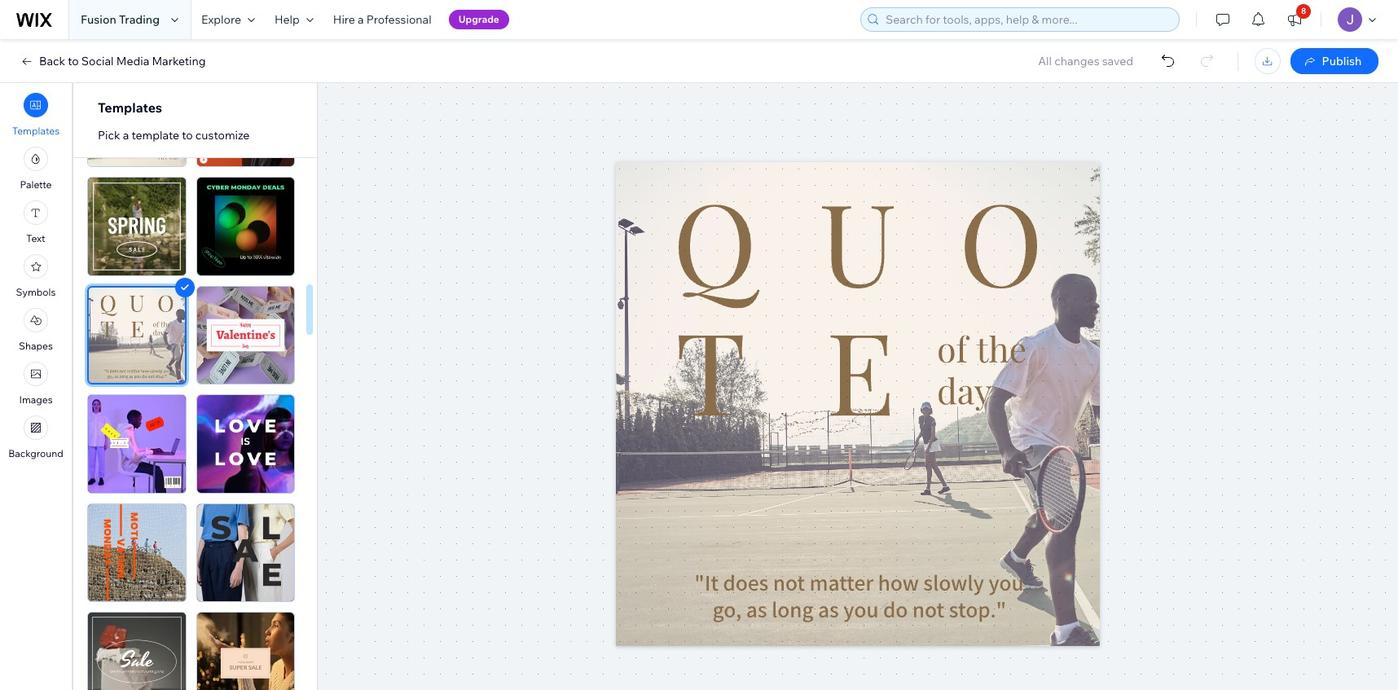Task type: locate. For each thing, give the bounding box(es) containing it.
help
[[275, 12, 300, 27]]

upgrade button
[[449, 10, 509, 29]]

social
[[81, 54, 114, 68]]

0 horizontal spatial templates
[[12, 125, 60, 137]]

a for professional
[[358, 12, 364, 27]]

1 vertical spatial a
[[123, 128, 129, 143]]

text
[[26, 232, 45, 245]]

symbols button
[[16, 254, 56, 298]]

to right back
[[68, 54, 79, 68]]

all changes saved
[[1039, 54, 1134, 68]]

1 vertical spatial templates
[[12, 125, 60, 137]]

explore
[[201, 12, 241, 27]]

trading
[[119, 12, 160, 27]]

help button
[[265, 0, 324, 39]]

0 horizontal spatial a
[[123, 128, 129, 143]]

8 button
[[1277, 0, 1313, 39]]

professional
[[367, 12, 432, 27]]

publish
[[1323, 54, 1363, 68]]

templates
[[98, 99, 162, 116], [12, 125, 60, 137]]

0 vertical spatial templates
[[98, 99, 162, 116]]

customize
[[196, 128, 250, 143]]

to right template
[[182, 128, 193, 143]]

images
[[19, 394, 53, 406]]

1 vertical spatial to
[[182, 128, 193, 143]]

a right pick
[[123, 128, 129, 143]]

0 vertical spatial to
[[68, 54, 79, 68]]

Search for tools, apps, help & more... field
[[881, 8, 1175, 31]]

a right hire on the top of the page
[[358, 12, 364, 27]]

fusion
[[81, 12, 116, 27]]

0 horizontal spatial to
[[68, 54, 79, 68]]

a
[[358, 12, 364, 27], [123, 128, 129, 143]]

fusion trading
[[81, 12, 160, 27]]

hire a professional link
[[324, 0, 442, 39]]

1 horizontal spatial a
[[358, 12, 364, 27]]

marketing
[[152, 54, 206, 68]]

templates inside "menu"
[[12, 125, 60, 137]]

hire a professional
[[333, 12, 432, 27]]

background button
[[8, 416, 63, 460]]

symbols
[[16, 286, 56, 298]]

0 vertical spatial a
[[358, 12, 364, 27]]

to
[[68, 54, 79, 68], [182, 128, 193, 143]]

1 horizontal spatial templates
[[98, 99, 162, 116]]

templates up palette button
[[12, 125, 60, 137]]

back to social media marketing button
[[20, 54, 206, 68]]

publish button
[[1291, 48, 1379, 74]]

all
[[1039, 54, 1053, 68]]

templates up pick
[[98, 99, 162, 116]]

back
[[39, 54, 65, 68]]

palette button
[[20, 147, 52, 191]]

menu
[[0, 88, 72, 465]]

background
[[8, 448, 63, 460]]



Task type: vqa. For each thing, say whether or not it's contained in the screenshot.
1 in the My Site 1 Role: Owner
no



Task type: describe. For each thing, give the bounding box(es) containing it.
back to social media marketing
[[39, 54, 206, 68]]

saved
[[1103, 54, 1134, 68]]

1 horizontal spatial to
[[182, 128, 193, 143]]

hire
[[333, 12, 355, 27]]

shapes
[[19, 340, 53, 352]]

upgrade
[[459, 13, 500, 25]]

templates button
[[12, 93, 60, 137]]

pick a template to customize
[[98, 128, 250, 143]]

shapes button
[[19, 308, 53, 352]]

changes
[[1055, 54, 1100, 68]]

menu containing templates
[[0, 88, 72, 465]]

palette
[[20, 179, 52, 191]]

template
[[132, 128, 179, 143]]

text button
[[24, 201, 48, 245]]

media
[[116, 54, 149, 68]]

images button
[[19, 362, 53, 406]]

a for template
[[123, 128, 129, 143]]

8
[[1302, 6, 1307, 16]]

pick
[[98, 128, 120, 143]]



